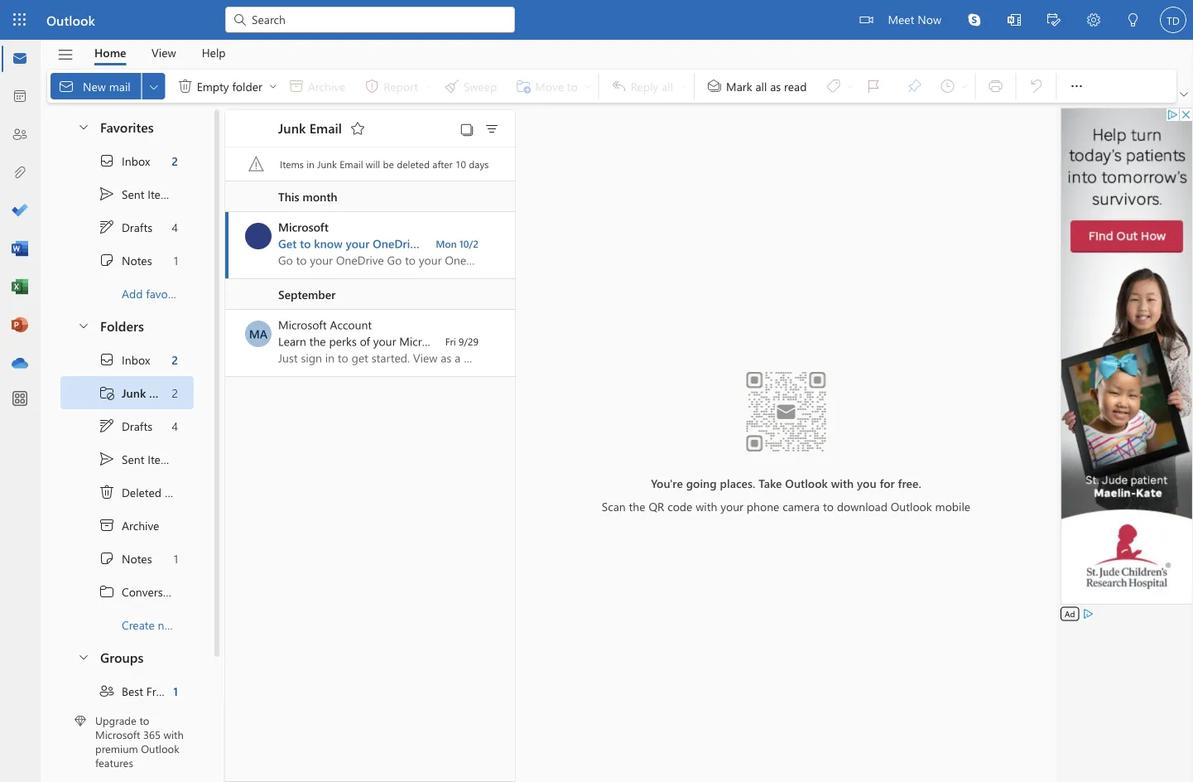 Task type: vqa. For each thing, say whether or not it's contained in the screenshot.
 corresponding to Favorites
yes



Task type: locate. For each thing, give the bounding box(es) containing it.
outlook link
[[46, 0, 95, 40]]

2 2 from the top
[[172, 352, 178, 367]]

365
[[143, 727, 161, 742]]

folder for create
[[182, 617, 212, 632]]

inbox
[[122, 153, 150, 168], [122, 352, 150, 367]]

1 vertical spatial 4
[[172, 418, 178, 434]]

0 horizontal spatial 
[[99, 484, 115, 500]]

 button
[[345, 115, 371, 142]]

 tree item
[[60, 575, 194, 608]]

2  drafts from the top
[[99, 418, 153, 434]]

1 vertical spatial sent
[[122, 451, 145, 467]]

0 vertical spatial email
[[310, 119, 342, 136]]

0 vertical spatial  button
[[69, 111, 97, 142]]

inbox inside tree
[[122, 352, 150, 367]]

0 vertical spatial mobile
[[588, 236, 624, 251]]

groups
[[100, 648, 144, 665]]

you
[[857, 475, 877, 490]]

1  from the top
[[99, 152, 115, 169]]

meet now
[[888, 11, 942, 27]]

1 vertical spatial  sent items
[[99, 451, 176, 467]]

1 vertical spatial  inbox
[[99, 351, 150, 368]]

new
[[83, 78, 106, 93]]

outlook up "" "button"
[[46, 11, 95, 29]]

1  tree item from the top
[[60, 210, 194, 244]]

1 vertical spatial 
[[99, 484, 115, 500]]

 inside tree
[[99, 418, 115, 434]]

 button
[[1061, 70, 1094, 103]]


[[99, 186, 115, 202], [99, 451, 115, 467]]

 tree item down  junk email 2
[[60, 409, 194, 442]]

with down going
[[696, 499, 718, 514]]

0 vertical spatial 1
[[174, 252, 178, 268]]

 drafts down  "tree item"
[[99, 418, 153, 434]]

view
[[152, 45, 176, 60]]

0 vertical spatial  notes
[[99, 252, 152, 268]]


[[147, 80, 160, 93], [268, 81, 278, 91], [77, 120, 90, 133], [77, 319, 90, 332], [77, 650, 90, 663]]

 archive
[[99, 517, 159, 534]]

folder
[[232, 78, 263, 93], [182, 617, 212, 632]]

 mark all as read
[[707, 78, 807, 94]]

the left qr
[[629, 499, 646, 514]]

notes inside tree
[[122, 551, 152, 566]]

move & delete group
[[51, 70, 595, 103]]

tree
[[60, 343, 212, 641]]

outlook inside upgrade to microsoft 365 with premium outlook features
[[141, 741, 180, 756]]

0 vertical spatial  drafts
[[99, 219, 153, 235]]

 up junk email heading
[[268, 81, 278, 91]]

1 horizontal spatial 
[[177, 78, 194, 94]]

1  drafts from the top
[[99, 219, 153, 235]]

 button
[[142, 73, 165, 99], [267, 73, 280, 99]]

mon 10/2
[[436, 237, 479, 250]]

0 vertical spatial junk
[[278, 119, 306, 136]]

1 vertical spatial with
[[696, 499, 718, 514]]

1 vertical spatial 1
[[174, 551, 178, 566]]

2  from the top
[[99, 550, 115, 567]]

0 vertical spatial  tree item
[[60, 244, 194, 277]]

1 for  tree item
[[173, 683, 178, 699]]

4
[[172, 219, 178, 235], [172, 418, 178, 434]]

1 vertical spatial 2
[[172, 352, 178, 367]]

 inside tree
[[99, 451, 115, 467]]

4 inside tree
[[172, 418, 178, 434]]

drafts for 
[[122, 418, 153, 434]]

 button inside the groups tree item
[[69, 641, 97, 672]]

 tree item
[[60, 177, 194, 210], [60, 442, 194, 476]]

drafts
[[122, 219, 153, 235], [122, 418, 153, 434]]

inbox for 
[[122, 153, 150, 168]]

1 vertical spatial the
[[629, 499, 646, 514]]


[[707, 78, 723, 94]]

1 vertical spatial 
[[99, 418, 115, 434]]

1 horizontal spatial mobile
[[936, 499, 971, 514]]

get
[[278, 236, 297, 251]]

with left the you
[[832, 475, 854, 490]]

sent up  tree item
[[122, 451, 145, 467]]

tree containing 
[[60, 343, 212, 641]]

0 vertical spatial sent
[[122, 186, 145, 202]]


[[99, 384, 115, 401]]

2 vertical spatial junk
[[122, 385, 146, 400]]

1 vertical spatial drafts
[[122, 418, 153, 434]]

0 vertical spatial  tree item
[[60, 177, 194, 210]]

 inbox inside favorites tree
[[99, 152, 150, 169]]

to right camera
[[824, 499, 834, 514]]

0 vertical spatial 
[[99, 152, 115, 169]]

2  button from the left
[[267, 73, 280, 99]]

folder inside  empty folder 
[[232, 78, 263, 93]]

microsoft up get
[[278, 219, 329, 234]]

1 down the groups tree item
[[173, 683, 178, 699]]

 sent items
[[99, 186, 176, 202], [99, 451, 176, 467]]

 up 
[[99, 351, 115, 368]]

 notes for 1st  tree item from the top of the page
[[99, 252, 152, 268]]

1  from the top
[[99, 186, 115, 202]]

1 up favorite in the left of the page
[[174, 252, 178, 268]]

your right 'up'
[[521, 236, 544, 251]]

september
[[278, 286, 336, 302]]

0 vertical spatial the
[[310, 333, 326, 349]]

 notes
[[99, 252, 152, 268], [99, 550, 152, 567]]

 drafts inside favorites tree
[[99, 219, 153, 235]]

2  tree item from the top
[[60, 409, 194, 442]]

2  from the top
[[99, 451, 115, 467]]

1 2 from the top
[[172, 153, 178, 168]]

0 vertical spatial  tree item
[[60, 144, 194, 177]]

1 inside  tree item
[[173, 683, 178, 699]]

2 inbox from the top
[[122, 352, 150, 367]]

 inbox down folders tree item at the left of page
[[99, 351, 150, 368]]

1 inbox from the top
[[122, 153, 150, 168]]

microsoft up features
[[95, 727, 140, 742]]

items inside message list section
[[280, 157, 304, 171]]

1 horizontal spatial junk
[[278, 119, 306, 136]]

1  from the top
[[99, 252, 115, 268]]

1 inside tree
[[174, 551, 178, 566]]

inbox up  junk email 2
[[122, 352, 150, 367]]

 sent items for first  tree item from the bottom
[[99, 451, 176, 467]]

notes down archive
[[122, 551, 152, 566]]

 button right mail
[[142, 73, 165, 99]]

1 vertical spatial  notes
[[99, 550, 152, 567]]

1 for 1st  tree item from the top of the page
[[174, 252, 178, 268]]

favorites tree
[[60, 104, 194, 310]]

 down  new mail
[[77, 120, 90, 133]]

 down favorites tree item
[[99, 152, 115, 169]]

 left 'groups' on the bottom
[[77, 650, 90, 663]]

with right 365
[[164, 727, 184, 742]]

 drafts for 
[[99, 219, 153, 235]]

 left 'folders'
[[77, 319, 90, 332]]

 sent items inside favorites tree
[[99, 186, 176, 202]]

outlook
[[46, 11, 95, 29], [786, 475, 828, 490], [891, 499, 933, 514], [141, 741, 180, 756]]

2 for 
[[172, 352, 178, 367]]

to
[[300, 236, 311, 251], [462, 236, 473, 251], [824, 499, 834, 514], [139, 713, 149, 728]]

0 vertical spatial  sent items
[[99, 186, 176, 202]]

folder for 
[[232, 78, 263, 93]]

 tree item down favorites tree item
[[60, 177, 194, 210]]

1 vertical spatial 
[[99, 451, 115, 467]]

1  button from the top
[[69, 111, 97, 142]]

 sent items down favorites tree item
[[99, 186, 176, 202]]

archive
[[122, 518, 159, 533]]

1 notes from the top
[[122, 252, 152, 268]]

1  tree item from the top
[[60, 177, 194, 210]]

junk email heading
[[257, 110, 371, 147]]

excel image
[[12, 279, 28, 296]]

more apps image
[[12, 391, 28, 408]]

1 horizontal spatial the
[[629, 499, 646, 514]]

view button
[[139, 40, 189, 65]]

email inside  junk email 2
[[149, 385, 178, 400]]

 inside the "move & delete" "group"
[[177, 78, 194, 94]]

email right 
[[149, 385, 178, 400]]

outlook right 'premium'
[[141, 741, 180, 756]]

2 vertical spatial email
[[149, 385, 178, 400]]

 inbox down favorites tree item
[[99, 152, 150, 169]]

items inside favorites tree
[[148, 186, 176, 202]]

2 1 from the top
[[174, 551, 178, 566]]

create new folder
[[122, 617, 212, 632]]

notes up add
[[122, 252, 152, 268]]

 down favorites tree item
[[99, 186, 115, 202]]

0 horizontal spatial with
[[164, 727, 184, 742]]

9/29
[[459, 335, 479, 348]]

junk right 
[[122, 385, 146, 400]]

1 vertical spatial  tree item
[[60, 542, 194, 575]]

0 vertical spatial inbox
[[122, 153, 150, 168]]

fri
[[445, 335, 456, 348]]

 down 
[[99, 418, 115, 434]]

2  from the top
[[99, 418, 115, 434]]

days
[[469, 157, 489, 171]]


[[99, 583, 115, 600]]

microsoft account
[[278, 317, 372, 332]]


[[99, 219, 115, 235], [99, 418, 115, 434]]

 tree item down favorites
[[60, 144, 194, 177]]

notes
[[122, 252, 152, 268], [122, 551, 152, 566]]

4 down  junk email 2
[[172, 418, 178, 434]]

calendar image
[[12, 89, 28, 105]]

 for groups
[[77, 650, 90, 663]]

 button down  new mail
[[69, 111, 97, 142]]

folder right the empty
[[232, 78, 263, 93]]

 tree item up add
[[60, 244, 194, 277]]

read
[[785, 78, 807, 93]]

1 vertical spatial 
[[99, 550, 115, 567]]

2  inbox from the top
[[99, 351, 150, 368]]

your down places.
[[721, 499, 744, 514]]

 button for 
[[267, 73, 280, 99]]

 inside  tree item
[[99, 484, 115, 500]]

items left the in
[[280, 157, 304, 171]]

know
[[314, 236, 343, 251]]

0 vertical spatial 
[[177, 78, 194, 94]]

0 horizontal spatial the
[[310, 333, 326, 349]]

0 vertical spatial drafts
[[122, 219, 153, 235]]

inbox down favorites tree item
[[122, 153, 150, 168]]

be
[[383, 157, 394, 171]]

 notes inside favorites tree
[[99, 252, 152, 268]]

items
[[280, 157, 304, 171], [148, 186, 176, 202], [148, 451, 176, 467], [165, 484, 193, 500]]

 inside the groups tree item
[[77, 650, 90, 663]]

1 vertical spatial  drafts
[[99, 418, 153, 434]]

folders tree item
[[60, 310, 194, 343]]

 tree item up deleted at the left
[[60, 442, 194, 476]]

 drafts
[[99, 219, 153, 235], [99, 418, 153, 434]]

 inbox for 
[[99, 152, 150, 169]]

1  tree item from the top
[[60, 144, 194, 177]]

 for 
[[99, 418, 115, 434]]

premium
[[95, 741, 138, 756]]

 inbox for 
[[99, 351, 150, 368]]

 for favorites
[[77, 120, 90, 133]]

2 vertical spatial 1
[[173, 683, 178, 699]]

 inside favorites tree
[[99, 252, 115, 268]]

0 vertical spatial 
[[99, 252, 115, 268]]

mobile inside message list no items selected "list box"
[[588, 236, 624, 251]]

 drafts for 
[[99, 418, 153, 434]]

0 vertical spatial folder
[[232, 78, 263, 93]]

junk down the "move & delete" "group"
[[278, 119, 306, 136]]

0 vertical spatial 
[[99, 219, 115, 235]]

scan
[[602, 499, 626, 514]]

1 vertical spatial  tree item
[[60, 409, 194, 442]]

2 vertical spatial  button
[[69, 641, 97, 672]]

 button
[[456, 117, 479, 140]]

3  button from the top
[[69, 641, 97, 672]]

 up  tree item
[[99, 451, 115, 467]]

1 drafts from the top
[[122, 219, 153, 235]]

junk
[[278, 119, 306, 136], [317, 157, 337, 171], [122, 385, 146, 400]]

2 notes from the top
[[122, 551, 152, 566]]

1  inbox from the top
[[99, 152, 150, 169]]

 button inside folders tree item
[[69, 310, 97, 341]]

2 up  junk email 2
[[172, 352, 178, 367]]

microsoft account image
[[245, 321, 272, 347]]

files image
[[12, 165, 28, 181]]

 button for favorites
[[69, 111, 97, 142]]

email left "will"
[[340, 157, 363, 171]]

word image
[[12, 241, 28, 258]]

folder right new
[[182, 617, 212, 632]]

3 1 from the top
[[173, 683, 178, 699]]

 button up junk email heading
[[267, 73, 280, 99]]

to inside the you're going places. take outlook with you for free. scan the qr code with your phone camera to download outlook mobile
[[824, 499, 834, 514]]

 tree item down 'folders'
[[60, 343, 194, 376]]

tab list containing home
[[82, 40, 239, 65]]

junk right the in
[[317, 157, 337, 171]]

1 horizontal spatial with
[[696, 499, 718, 514]]

microsoft left 9/29
[[400, 333, 448, 349]]

junk inside junk email 
[[278, 119, 306, 136]]

 inside tree
[[99, 550, 115, 567]]

 sent items inside tree
[[99, 451, 176, 467]]

 notes up add favorite "tree item" at the top
[[99, 252, 152, 268]]

1 1 from the top
[[174, 252, 178, 268]]

1 horizontal spatial  button
[[267, 73, 280, 99]]

sent inside tree
[[122, 451, 145, 467]]

2 inside  junk email 2
[[172, 385, 178, 400]]

0 horizontal spatial folder
[[182, 617, 212, 632]]

1  from the top
[[99, 219, 115, 235]]

1 sent from the top
[[122, 186, 145, 202]]

 button left 'groups' on the bottom
[[69, 641, 97, 672]]

2 right 
[[172, 385, 178, 400]]

the down microsoft account
[[310, 333, 326, 349]]

drafts up add
[[122, 219, 153, 235]]

 up 
[[99, 484, 115, 500]]

1  sent items from the top
[[99, 186, 176, 202]]

0 vertical spatial  tree item
[[60, 210, 194, 244]]

back
[[476, 236, 501, 251]]

add favorite tree item
[[60, 277, 194, 310]]

10/2
[[460, 237, 479, 250]]

 tree item up add favorite "tree item" at the top
[[60, 210, 194, 244]]

 tree item
[[60, 476, 194, 509]]

2 sent from the top
[[122, 451, 145, 467]]

2 vertical spatial 2
[[172, 385, 178, 400]]

2  sent items from the top
[[99, 451, 176, 467]]

to right upgrade
[[139, 713, 149, 728]]

2 4 from the top
[[172, 418, 178, 434]]

deleted
[[397, 157, 430, 171]]

1 vertical spatial inbox
[[122, 352, 150, 367]]

 inside favorites tree item
[[77, 120, 90, 133]]

1  notes from the top
[[99, 252, 152, 268]]

 button
[[479, 117, 505, 140]]

1 vertical spatial  tree item
[[60, 442, 194, 476]]

2 horizontal spatial with
[[832, 475, 854, 490]]

0 horizontal spatial junk
[[122, 385, 146, 400]]

2 down favorites tree item
[[172, 153, 178, 168]]

 tree item down  archive
[[60, 542, 194, 575]]

2  notes from the top
[[99, 550, 152, 567]]


[[99, 252, 115, 268], [99, 550, 115, 567]]

 inside favorites tree
[[99, 152, 115, 169]]

 up add favorite "tree item" at the top
[[99, 219, 115, 235]]


[[350, 120, 366, 137]]

drafts down  junk email 2
[[122, 418, 153, 434]]

 tree item
[[60, 509, 194, 542]]

1 horizontal spatial folder
[[232, 78, 263, 93]]

2 drafts from the top
[[122, 418, 153, 434]]

notes inside favorites tree
[[122, 252, 152, 268]]

items down favorites tree item
[[148, 186, 176, 202]]

 notes up  tree item
[[99, 550, 152, 567]]

4 up favorite in the left of the page
[[172, 219, 178, 235]]

2
[[172, 153, 178, 168], [172, 352, 178, 367], [172, 385, 178, 400]]

1 down  tree item
[[174, 551, 178, 566]]

 inside favorites tree
[[99, 219, 115, 235]]

0 horizontal spatial mobile
[[588, 236, 624, 251]]

1 vertical spatial notes
[[122, 551, 152, 566]]

 button left 'folders'
[[69, 310, 97, 341]]

2  from the top
[[99, 351, 115, 368]]

1 vertical spatial 
[[99, 351, 115, 368]]

2 vertical spatial with
[[164, 727, 184, 742]]

Select a message checkbox
[[245, 223, 278, 249]]

4 inside favorites tree
[[172, 219, 178, 235]]

1 vertical spatial folder
[[182, 617, 212, 632]]

1 4 from the top
[[172, 219, 178, 235]]

this
[[278, 189, 300, 204]]

0 horizontal spatial  button
[[142, 73, 165, 99]]

 tree item
[[60, 144, 194, 177], [60, 343, 194, 376]]

3 2 from the top
[[172, 385, 178, 400]]

your right of
[[373, 333, 396, 349]]

with
[[832, 475, 854, 490], [696, 499, 718, 514], [164, 727, 184, 742]]

 button
[[995, 0, 1035, 42]]

deleted
[[122, 484, 162, 500]]

to inside upgrade to microsoft 365 with premium outlook features
[[139, 713, 149, 728]]

2 inside favorites tree
[[172, 153, 178, 168]]

to right get
[[300, 236, 311, 251]]

0 vertical spatial notes
[[122, 252, 152, 268]]

2  button from the top
[[69, 310, 97, 341]]

1 vertical spatial  button
[[69, 310, 97, 341]]

application
[[0, 0, 1194, 782]]

outlook up camera
[[786, 475, 828, 490]]

sent
[[122, 186, 145, 202], [122, 451, 145, 467]]

outlook down free.
[[891, 499, 933, 514]]

how
[[434, 236, 459, 251]]

 inbox
[[99, 152, 150, 169], [99, 351, 150, 368]]

your
[[346, 236, 370, 251], [521, 236, 544, 251], [373, 333, 396, 349], [721, 499, 744, 514]]

inbox inside favorites tree
[[122, 153, 150, 168]]

 inside folders tree item
[[77, 319, 90, 332]]

 tree item
[[60, 210, 194, 244], [60, 409, 194, 442]]

1 vertical spatial junk
[[317, 157, 337, 171]]

items inside  deleted items
[[165, 484, 193, 500]]

as
[[771, 78, 781, 93]]

folder inside tree item
[[182, 617, 212, 632]]

 up add favorite "tree item" at the top
[[99, 252, 115, 268]]

2 horizontal spatial junk
[[317, 157, 337, 171]]

microsoft up the "learn"
[[278, 317, 327, 332]]

1  button from the left
[[142, 73, 165, 99]]

 button inside favorites tree item
[[69, 111, 97, 142]]

email left  button
[[310, 119, 342, 136]]

 sent items up deleted at the left
[[99, 451, 176, 467]]

1 inside favorites tree
[[174, 252, 178, 268]]

0 vertical spatial 
[[99, 186, 115, 202]]

1 vertical spatial email
[[340, 157, 363, 171]]

 up 
[[99, 550, 115, 567]]

1 vertical spatial  tree item
[[60, 343, 194, 376]]

 tree item
[[60, 244, 194, 277], [60, 542, 194, 575]]

sent down favorites tree item
[[122, 186, 145, 202]]

drafts inside favorites tree
[[122, 219, 153, 235]]

0 vertical spatial 2
[[172, 153, 178, 168]]

items right deleted at the left
[[165, 484, 193, 500]]

2  tree item from the top
[[60, 343, 194, 376]]

tab list
[[82, 40, 239, 65]]

0 vertical spatial  inbox
[[99, 152, 150, 169]]

inbox for 
[[122, 352, 150, 367]]

 sent items for 1st  tree item from the top of the application containing outlook
[[99, 186, 176, 202]]

0 vertical spatial 4
[[172, 219, 178, 235]]

after
[[433, 157, 453, 171]]


[[177, 78, 194, 94], [99, 484, 115, 500]]

 drafts up add favorite "tree item" at the top
[[99, 219, 153, 235]]

1 vertical spatial mobile
[[936, 499, 971, 514]]

 left the empty
[[177, 78, 194, 94]]



Task type: describe. For each thing, give the bounding box(es) containing it.
drafts for 
[[122, 219, 153, 235]]

4 for 
[[172, 418, 178, 434]]

 for  deleted items
[[99, 484, 115, 500]]

junk email 
[[278, 119, 366, 137]]

application containing outlook
[[0, 0, 1194, 782]]

learn the perks of your microsoft account
[[278, 333, 492, 349]]

 for first  tree item from the bottom of the page
[[99, 550, 115, 567]]

pc
[[548, 236, 562, 251]]


[[1069, 78, 1086, 94]]

mon
[[436, 237, 457, 250]]

create
[[122, 617, 155, 632]]


[[57, 46, 74, 63]]

this month
[[278, 189, 338, 204]]

 deleted items
[[99, 484, 193, 500]]

 tree item for 
[[60, 343, 194, 376]]

m
[[253, 228, 264, 244]]

td image
[[1161, 7, 1187, 33]]

 for 
[[99, 219, 115, 235]]

mobile inside the you're going places. take outlook with you for free. scan the qr code with your phone camera to download outlook mobile
[[936, 499, 971, 514]]

email inside junk email 
[[310, 119, 342, 136]]

in
[[307, 157, 315, 171]]

1  tree item from the top
[[60, 244, 194, 277]]

free.
[[899, 475, 922, 490]]

0 vertical spatial with
[[832, 475, 854, 490]]

microsoft image
[[245, 223, 272, 249]]

 inside  empty folder 
[[268, 81, 278, 91]]

 button
[[955, 0, 995, 40]]

tags group
[[698, 70, 972, 103]]

favorite
[[146, 286, 185, 301]]


[[968, 13, 982, 27]]


[[1048, 13, 1061, 27]]

phone
[[747, 499, 780, 514]]

empty
[[197, 78, 229, 93]]

premium features image
[[75, 715, 86, 727]]

 for 
[[99, 152, 115, 169]]

september heading
[[225, 279, 515, 310]]

2  tree item from the top
[[60, 542, 194, 575]]

the inside the you're going places. take outlook with you for free. scan the qr code with your phone camera to download outlook mobile
[[629, 499, 646, 514]]

account
[[451, 333, 492, 349]]

2 for 
[[172, 153, 178, 168]]

for
[[880, 475, 895, 490]]

outlook banner
[[0, 0, 1194, 42]]

of
[[360, 333, 370, 349]]

ad
[[1065, 608, 1076, 619]]

2  tree item from the top
[[60, 442, 194, 476]]

you're going places. take outlook with you for free. scan the qr code with your phone camera to download outlook mobile
[[602, 475, 971, 514]]

message list section
[[225, 106, 624, 781]]

1 for first  tree item from the bottom of the page
[[174, 551, 178, 566]]

with inside upgrade to microsoft 365 with premium outlook features
[[164, 727, 184, 742]]

notes for 1st  tree item from the top of the page
[[122, 252, 152, 268]]

 button for folders
[[69, 310, 97, 341]]

your right know at the top left of page
[[346, 236, 370, 251]]

and
[[565, 236, 585, 251]]

month
[[303, 189, 338, 204]]

take
[[759, 475, 782, 490]]

 tree item for 
[[60, 144, 194, 177]]


[[232, 12, 249, 28]]

 notes for first  tree item from the bottom of the page
[[99, 550, 152, 567]]


[[58, 78, 75, 94]]


[[860, 13, 874, 27]]

your inside the you're going places. take outlook with you for free. scan the qr code with your phone camera to download outlook mobile
[[721, 499, 744, 514]]

items in junk email will be deleted after 10 days
[[280, 157, 489, 171]]

to right how
[[462, 236, 473, 251]]


[[99, 683, 115, 699]]

meet
[[888, 11, 915, 27]]


[[1088, 13, 1101, 27]]

code
[[668, 499, 693, 514]]


[[484, 121, 500, 138]]

 tree item
[[60, 674, 194, 708]]

 tree item for 
[[60, 210, 194, 244]]

new
[[158, 617, 179, 632]]

 for 1st  tree item from the top of the page
[[99, 252, 115, 268]]

 search field
[[225, 0, 515, 37]]

ma
[[249, 326, 268, 341]]

going
[[687, 475, 717, 490]]

add favorite
[[122, 286, 185, 301]]

get to know your onedrive – how to back up your pc and mobile
[[278, 236, 624, 251]]

items up  deleted items
[[148, 451, 176, 467]]

features
[[95, 755, 133, 770]]

10
[[456, 157, 466, 171]]

home button
[[82, 40, 139, 65]]

4 for 
[[172, 219, 178, 235]]

to do image
[[12, 203, 28, 220]]

will
[[366, 157, 380, 171]]


[[1008, 13, 1022, 27]]

the inside message list no items selected "list box"
[[310, 333, 326, 349]]

Search for email, meetings, files and more. field
[[250, 11, 505, 28]]

outlook inside banner
[[46, 11, 95, 29]]


[[460, 122, 475, 137]]

create new folder tree item
[[60, 608, 212, 641]]

add
[[122, 286, 143, 301]]

favorites
[[100, 117, 154, 135]]

Select a message checkbox
[[245, 321, 278, 347]]

 button for 
[[142, 73, 165, 99]]

you're
[[651, 475, 683, 490]]

powerpoint image
[[12, 317, 28, 334]]

account
[[330, 317, 372, 332]]

mail
[[109, 78, 131, 93]]


[[99, 517, 115, 534]]

upgrade to microsoft 365 with premium outlook features
[[95, 713, 184, 770]]

sent inside favorites tree
[[122, 186, 145, 202]]

 button
[[1114, 0, 1154, 42]]

onedrive image
[[12, 355, 28, 372]]

people image
[[12, 127, 28, 143]]

up
[[504, 236, 517, 251]]

 tree item for 
[[60, 409, 194, 442]]

mail image
[[12, 51, 28, 67]]

 right mail
[[147, 80, 160, 93]]

set your advertising preferences image
[[1082, 607, 1096, 621]]

folders
[[100, 316, 144, 334]]

 new mail
[[58, 78, 131, 94]]

 for folders
[[77, 319, 90, 332]]

this month heading
[[225, 181, 515, 212]]

perks
[[329, 333, 357, 349]]

microsoft inside upgrade to microsoft 365 with premium outlook features
[[95, 727, 140, 742]]


[[1181, 90, 1189, 99]]

junk inside  junk email 2
[[122, 385, 146, 400]]

all
[[756, 78, 767, 93]]

 for  empty folder 
[[177, 78, 194, 94]]

 tree item
[[60, 376, 194, 409]]

upgrade
[[95, 713, 137, 728]]

message list no items selected list box
[[225, 181, 624, 781]]

groups tree item
[[60, 641, 194, 674]]

 button
[[1035, 0, 1075, 42]]

download
[[837, 499, 888, 514]]

favorites tree item
[[60, 111, 194, 144]]

 button
[[1177, 86, 1192, 103]]

 inside favorites tree
[[99, 186, 115, 202]]

 empty folder 
[[177, 78, 278, 94]]

left-rail-appbar navigation
[[3, 40, 36, 383]]

 for 
[[99, 351, 115, 368]]

–
[[425, 236, 431, 251]]

 junk email 2
[[99, 384, 178, 401]]

mark
[[727, 78, 753, 93]]

notes for first  tree item from the bottom of the page
[[122, 551, 152, 566]]

home
[[94, 45, 126, 60]]

now
[[918, 11, 942, 27]]

 button for groups
[[69, 641, 97, 672]]



